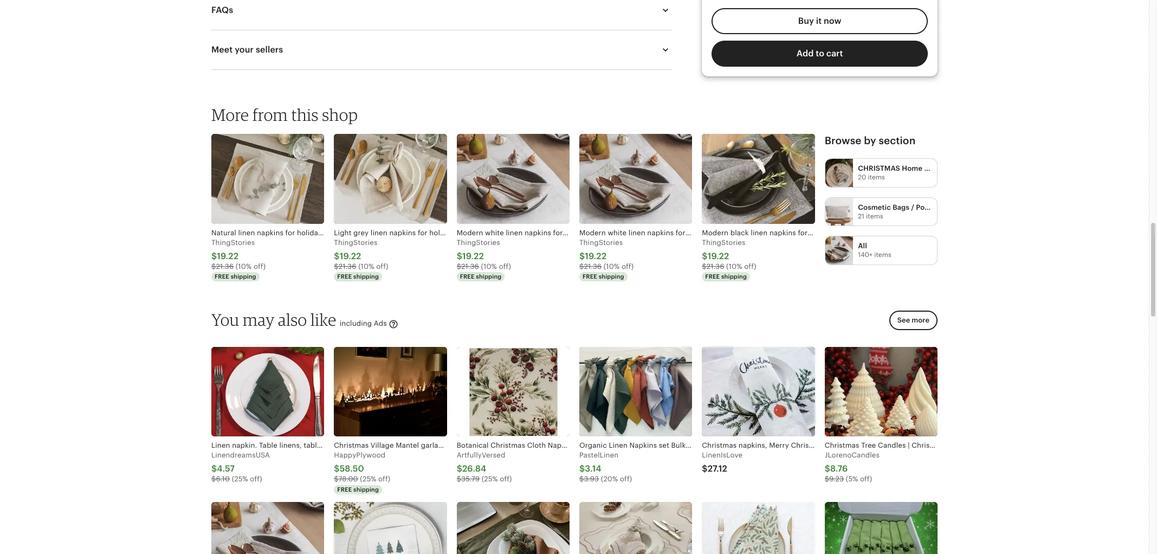 Task type: vqa. For each thing, say whether or not it's contained in the screenshot.
3rd ThingStories $ 19.22 $ 21.36 (10% off) FREE shipping
yes



Task type: locate. For each thing, give the bounding box(es) containing it.
all 140+ items
[[858, 242, 892, 259]]

off) inside happyplywood $ 58.50 $ 78.00 (25% off) free shipping
[[378, 475, 391, 483]]

3.93
[[584, 475, 599, 483]]

it
[[816, 16, 822, 26]]

(25% down 26.84
[[482, 475, 498, 483]]

(25% inside happyplywood $ 58.50 $ 78.00 (25% off) free shipping
[[360, 475, 376, 483]]

white coined napkins christmas tree napkins image
[[334, 502, 447, 554]]

1 thingstories from the left
[[211, 239, 255, 247]]

3 (10% from the left
[[481, 263, 497, 271]]

5 thingstories from the left
[[702, 239, 746, 247]]

3 21.36 from the left
[[461, 263, 479, 271]]

christmas
[[858, 164, 901, 172]]

shipping for "natural linen napkins for holiday, christmas table. cloth napkins for thanksgiving day, modern wedding. napkin set of 2, 4, 6. various color" image
[[231, 273, 256, 280]]

organic linen  napkins set bulk tableware wedding decor linen placemats  christmas gift cloth napkins set image
[[580, 347, 692, 436]]

2 21.36 from the left
[[339, 263, 356, 271]]

1 thingstories $ 19.22 $ 21.36 (10% off) free shipping from the left
[[211, 239, 266, 280]]

now
[[824, 16, 842, 26]]

artfullyversed $ 26.84 $ 35.79 (25% off)
[[457, 451, 512, 483]]

linenislove $ 27.12
[[702, 451, 743, 474]]

shop
[[322, 105, 358, 125]]

ads
[[374, 319, 387, 328]]

1 vertical spatial items
[[866, 212, 884, 220]]

shipping for right modern white linen napkins for wedding, holiday, christmas dining table. natural linen cloth napkin set of 2, 4, 6 & more. various color "image"
[[599, 273, 624, 280]]

free for modern black linen napkins for holiday, christmas dining table. natural cloth napkin set for thanksgiving, wedding. set of 4, 6, 8 & more image
[[706, 273, 720, 280]]

19.22 for right modern white linen napkins for wedding, holiday, christmas dining table. natural linen cloth napkin set of 2, 4, 6 & more. various color "image"
[[585, 251, 607, 261]]

linen napkins - linen embroider napkins – personalized set of napkins – linen cocktail napkins - placemats set of 6 – christmas gift image
[[580, 502, 692, 554]]

thingstories $ 19.22 $ 21.36 (10% off) free shipping for right modern white linen napkins for wedding, holiday, christmas dining table. natural linen cloth napkin set of 2, 4, 6 & more. various color "image"
[[580, 239, 634, 280]]

8.76
[[831, 464, 848, 474]]

thingstories $ 19.22 $ 21.36 (10% off) free shipping
[[211, 239, 266, 280], [334, 239, 388, 280], [457, 239, 511, 280], [580, 239, 634, 280], [702, 239, 757, 280]]

faqs
[[211, 5, 233, 15]]

you may also like including ads
[[211, 310, 389, 330]]

off) inside artfullyversed $ 26.84 $ 35.79 (25% off)
[[500, 475, 512, 483]]

more
[[211, 105, 249, 125]]

(25% right 6.10
[[232, 475, 248, 483]]

meet your sellers
[[211, 45, 283, 55]]

shipping
[[231, 273, 256, 280], [353, 273, 379, 280], [476, 273, 502, 280], [599, 273, 624, 280], [722, 273, 747, 280], [353, 486, 379, 493]]

linendreamsusa $ 4.57 $ 6.10 (25% off)
[[211, 451, 270, 483]]

5 19.22 from the left
[[708, 251, 729, 261]]

items right 140+
[[875, 251, 892, 259]]

you
[[211, 310, 239, 330]]

may
[[243, 310, 275, 330]]

items down cosmetic
[[866, 212, 884, 220]]

shipping for modern white linen napkins for wedding, holiday, christmas dining table. natural linen cloth napkin set of 2, 4, 6 & more. various color "image" to the middle
[[476, 273, 502, 280]]

add to cart
[[797, 48, 843, 59]]

off) inside jlorenocandles $ 8.76 $ 9.23 (5% off)
[[860, 475, 872, 483]]

(10% for the light grey linen napkins for holiday, christmas, thanksgiving dining table. natural linen cloth napkin set of 2, 4, 6 & more. various color "image"
[[358, 263, 374, 271]]

free for "natural linen napkins for holiday, christmas table. cloth napkins for thanksgiving day, modern wedding. napkin set of 2, 4, 6. various color" image
[[215, 273, 229, 280]]

happyplywood $ 58.50 $ 78.00 (25% off) free shipping
[[334, 451, 391, 493]]

1 21.36 from the left
[[216, 263, 234, 271]]

linen napkin. table linens, table decor. organic linen cloth napkins image
[[211, 347, 324, 436]]

0 vertical spatial items
[[868, 174, 885, 181]]

see more listings in the all section image
[[826, 236, 853, 264]]

meet
[[211, 45, 233, 55]]

free
[[215, 273, 229, 280], [337, 273, 352, 280], [460, 273, 475, 280], [583, 273, 597, 280], [706, 273, 720, 280], [337, 486, 352, 493]]

christmas home decor 20 items
[[858, 164, 945, 181]]

section
[[879, 135, 916, 147]]

like
[[311, 310, 337, 330]]

see more listings in the cosmetic bags / pouches section image
[[826, 198, 853, 226]]

see
[[898, 316, 910, 324]]

buy it now
[[799, 16, 842, 26]]

2 (25% from the left
[[360, 475, 376, 483]]

2 19.22 from the left
[[340, 251, 361, 261]]

4 (10% from the left
[[604, 263, 620, 271]]

2 (10% from the left
[[358, 263, 374, 271]]

cosmetic
[[858, 203, 891, 211]]

5 (10% from the left
[[727, 263, 743, 271]]

off) inside pastellinen $ 3.14 $ 3.93 (20% off)
[[620, 475, 632, 483]]

thingstories $ 19.22 $ 21.36 (10% off) free shipping for modern black linen napkins for holiday, christmas dining table. natural cloth napkin set for thanksgiving, wedding. set of 4, 6, 8 & more image
[[702, 239, 757, 280]]

4 thingstories $ 19.22 $ 21.36 (10% off) free shipping from the left
[[580, 239, 634, 280]]

buy it now button
[[712, 8, 928, 34]]

shipping for christmas village mantel garland christmas light decorations nativity set nutcracker fireplace decor christmas gift wooden decor image
[[353, 486, 379, 493]]

21.36
[[216, 263, 234, 271], [339, 263, 356, 271], [461, 263, 479, 271], [584, 263, 602, 271], [707, 263, 725, 271]]

140+
[[858, 251, 873, 259]]

modern white linen napkins for wedding, holiday, christmas dining table. natural linen cloth napkin set of 2, 4, 6 & more. various color image
[[457, 134, 570, 224], [580, 134, 692, 224], [211, 502, 324, 554]]

19.22
[[217, 251, 239, 261], [340, 251, 361, 261], [462, 251, 484, 261], [585, 251, 607, 261], [708, 251, 729, 261]]

4 21.36 from the left
[[584, 263, 602, 271]]

also
[[278, 310, 307, 330]]

(25% down 58.50
[[360, 475, 376, 483]]

19.22 for "natural linen napkins for holiday, christmas table. cloth napkins for thanksgiving day, modern wedding. napkin set of 2, 4, 6. various color" image
[[217, 251, 239, 261]]

shipping inside happyplywood $ 58.50 $ 78.00 (25% off) free shipping
[[353, 486, 379, 493]]

off)
[[254, 263, 266, 271], [376, 263, 388, 271], [499, 263, 511, 271], [622, 263, 634, 271], [744, 263, 757, 271], [250, 475, 262, 483], [378, 475, 391, 483], [500, 475, 512, 483], [620, 475, 632, 483], [860, 475, 872, 483]]

thingstories for modern black linen napkins for holiday, christmas dining table. natural cloth napkin set for thanksgiving, wedding. set of 4, 6, 8 & more image
[[702, 239, 746, 247]]

add
[[797, 48, 814, 59]]

1 (10% from the left
[[236, 263, 252, 271]]

artfullyversed
[[457, 451, 505, 459]]

happyplywood
[[334, 451, 386, 459]]

1 horizontal spatial (25%
[[360, 475, 376, 483]]

3.14
[[585, 464, 602, 474]]

1 19.22 from the left
[[217, 251, 239, 261]]

to
[[816, 48, 825, 59]]

shipping for modern black linen napkins for holiday, christmas dining table. natural cloth napkin set for thanksgiving, wedding. set of 4, 6, 8 & more image
[[722, 273, 747, 280]]

more from this shop
[[211, 105, 358, 125]]

your
[[235, 45, 254, 55]]

35.79
[[461, 475, 480, 483]]

items down christmas
[[868, 174, 885, 181]]

linendreamsusa
[[211, 451, 270, 459]]

2 vertical spatial items
[[875, 251, 892, 259]]

linen napkin set of 2 in mistletoe print. christmas napkins. handmade napkins. dinner napkins. reusable napkins image
[[702, 502, 815, 554]]

2 thingstories $ 19.22 $ 21.36 (10% off) free shipping from the left
[[334, 239, 388, 280]]

2 thingstories from the left
[[334, 239, 378, 247]]

6.10
[[216, 475, 230, 483]]

cart
[[827, 48, 843, 59]]

items
[[868, 174, 885, 181], [866, 212, 884, 220], [875, 251, 892, 259]]

thingstories
[[211, 239, 255, 247], [334, 239, 378, 247], [457, 239, 500, 247], [580, 239, 623, 247], [702, 239, 746, 247]]

19.22 for modern black linen napkins for holiday, christmas dining table. natural cloth napkin set for thanksgiving, wedding. set of 4, 6, 8 & more image
[[708, 251, 729, 261]]

thingstories $ 19.22 $ 21.36 (10% off) free shipping for modern white linen napkins for wedding, holiday, christmas dining table. natural linen cloth napkin set of 2, 4, 6 & more. various color "image" to the middle
[[457, 239, 511, 280]]

4 19.22 from the left
[[585, 251, 607, 261]]

cosmetic bags / pouches 21 items
[[858, 203, 946, 220]]

3 19.22 from the left
[[462, 251, 484, 261]]

items inside christmas home decor 20 items
[[868, 174, 885, 181]]

(10%
[[236, 263, 252, 271], [358, 263, 374, 271], [481, 263, 497, 271], [604, 263, 620, 271], [727, 263, 743, 271]]

light grey linen napkins for holiday, christmas, thanksgiving dining table. natural linen cloth napkin set of 2, 4, 6 & more. various color image
[[334, 134, 447, 224]]

home
[[902, 164, 923, 172]]

5 thingstories $ 19.22 $ 21.36 (10% off) free shipping from the left
[[702, 239, 757, 280]]

3 (25% from the left
[[482, 475, 498, 483]]

(10% for "natural linen napkins for holiday, christmas table. cloth napkins for thanksgiving day, modern wedding. napkin set of 2, 4, 6. various color" image
[[236, 263, 252, 271]]

free for christmas village mantel garland christmas light decorations nativity set nutcracker fireplace decor christmas gift wooden decor image
[[337, 486, 352, 493]]

see more
[[898, 316, 930, 324]]

$
[[211, 251, 217, 261], [334, 251, 340, 261], [457, 251, 462, 261], [580, 251, 585, 261], [702, 251, 708, 261], [211, 263, 216, 271], [334, 263, 339, 271], [457, 263, 461, 271], [580, 263, 584, 271], [702, 263, 707, 271], [211, 464, 217, 474], [334, 464, 340, 474], [457, 464, 462, 474], [580, 464, 585, 474], [702, 464, 708, 474], [825, 464, 831, 474], [211, 475, 216, 483], [334, 475, 339, 483], [457, 475, 461, 483], [580, 475, 584, 483], [825, 475, 829, 483]]

1 (25% from the left
[[232, 475, 248, 483]]

this
[[291, 105, 319, 125]]

see more link
[[886, 311, 938, 337]]

(25%
[[232, 475, 248, 483], [360, 475, 376, 483], [482, 475, 498, 483]]

(25% inside linendreamsusa $ 4.57 $ 6.10 (25% off)
[[232, 475, 248, 483]]

free inside happyplywood $ 58.50 $ 78.00 (25% off) free shipping
[[337, 486, 352, 493]]

5 21.36 from the left
[[707, 263, 725, 271]]

0 horizontal spatial (25%
[[232, 475, 248, 483]]

pastellinen
[[580, 451, 619, 459]]

(25% inside artfullyversed $ 26.84 $ 35.79 (25% off)
[[482, 475, 498, 483]]

2 horizontal spatial (25%
[[482, 475, 498, 483]]

3 thingstories $ 19.22 $ 21.36 (10% off) free shipping from the left
[[457, 239, 511, 280]]



Task type: describe. For each thing, give the bounding box(es) containing it.
2 horizontal spatial modern white linen napkins for wedding, holiday, christmas dining table. natural linen cloth napkin set of 2, 4, 6 & more. various color image
[[580, 134, 692, 224]]

21
[[858, 212, 865, 220]]

pastellinen $ 3.14 $ 3.93 (20% off)
[[580, 451, 632, 483]]

thingstories for "natural linen napkins for holiday, christmas table. cloth napkins for thanksgiving day, modern wedding. napkin set of 2, 4, 6. various color" image
[[211, 239, 255, 247]]

(25% for 26.84
[[482, 475, 498, 483]]

shipping for the light grey linen napkins for holiday, christmas, thanksgiving dining table. natural linen cloth napkin set of 2, 4, 6 & more. various color "image"
[[353, 273, 379, 280]]

see more button
[[890, 311, 938, 330]]

0 horizontal spatial modern white linen napkins for wedding, holiday, christmas dining table. natural linen cloth napkin set of 2, 4, 6 & more. various color image
[[211, 502, 324, 554]]

modern black linen napkins for holiday, christmas dining table. natural cloth napkin set for thanksgiving, wedding. set of 4, 6, 8 & more image
[[702, 134, 815, 224]]

jlorenocandles $ 8.76 $ 9.23 (5% off)
[[825, 451, 880, 483]]

1 horizontal spatial modern white linen napkins for wedding, holiday, christmas dining table. natural linen cloth napkin set of 2, 4, 6 & more. various color image
[[457, 134, 570, 224]]

19.22 for the light grey linen napkins for holiday, christmas, thanksgiving dining table. natural linen cloth napkin set of 2, 4, 6 & more. various color "image"
[[340, 251, 361, 261]]

natural linen napkins for holiday, christmas table. cloth napkins for thanksgiving day, modern wedding. napkin set of 2, 4, 6. various color image
[[211, 134, 324, 224]]

christmas napkins, merry christmas, christmas decor, napkins set, 100% linen, christmas ornaments, linen napkins, christmas gift image
[[702, 347, 815, 436]]

(10% for modern white linen napkins for wedding, holiday, christmas dining table. natural linen cloth napkin set of 2, 4, 6 & more. various color "image" to the middle
[[481, 263, 497, 271]]

20
[[858, 174, 867, 181]]

jlorenocandles
[[825, 451, 880, 459]]

decor
[[925, 164, 945, 172]]

4 thingstories from the left
[[580, 239, 623, 247]]

including
[[340, 319, 372, 328]]

58.50
[[340, 464, 364, 474]]

browse by section
[[825, 135, 916, 147]]

27.12
[[708, 464, 728, 474]]

(5%
[[846, 475, 858, 483]]

19.22 for modern white linen napkins for wedding, holiday, christmas dining table. natural linen cloth napkin set of 2, 4, 6 & more. various color "image" to the middle
[[462, 251, 484, 261]]

4.57
[[217, 464, 235, 474]]

70 colors linen set of 2 placemats softened linen table decor mats for table setting table linens wedding napkin custom size image
[[457, 502, 570, 554]]

(25% for 4.57
[[232, 475, 248, 483]]

(20%
[[601, 475, 618, 483]]

pouches
[[916, 203, 946, 211]]

thingstories $ 19.22 $ 21.36 (10% off) free shipping for the light grey linen napkins for holiday, christmas, thanksgiving dining table. natural linen cloth napkin set of 2, 4, 6 & more. various color "image"
[[334, 239, 388, 280]]

christmas green cloth napkins set with elegant rings, premium luxury cloth napkins for dinner party, xmas table decor, hostess useful gifts image
[[825, 502, 938, 554]]

free for the light grey linen napkins for holiday, christmas, thanksgiving dining table. natural linen cloth napkin set of 2, 4, 6 & more. various color "image"
[[337, 273, 352, 280]]

faqs button
[[202, 0, 682, 23]]

from
[[253, 105, 288, 125]]

by
[[864, 135, 877, 147]]

26.84
[[462, 464, 486, 474]]

items inside cosmetic bags / pouches 21 items
[[866, 212, 884, 220]]

(10% for modern black linen napkins for holiday, christmas dining table. natural cloth napkin set for thanksgiving, wedding. set of 4, 6, 8 & more image
[[727, 263, 743, 271]]

linenislove
[[702, 451, 743, 459]]

christmas village mantel garland christmas light decorations nativity set nutcracker fireplace decor christmas gift wooden decor image
[[334, 347, 447, 436]]

meet your sellers button
[[202, 37, 682, 63]]

3 thingstories from the left
[[457, 239, 500, 247]]

items inside all 140+ items
[[875, 251, 892, 259]]

(10% for right modern white linen napkins for wedding, holiday, christmas dining table. natural linen cloth napkin set of 2, 4, 6 & more. various color "image"
[[604, 263, 620, 271]]

buy
[[799, 16, 814, 26]]

add to cart button
[[712, 41, 928, 67]]

/
[[912, 203, 915, 211]]

21.36 for modern black linen napkins for holiday, christmas dining table. natural cloth napkin set for thanksgiving, wedding. set of 4, 6, 8 & more image
[[707, 263, 725, 271]]

(25% for 58.50
[[360, 475, 376, 483]]

9.23
[[829, 475, 844, 483]]

more
[[912, 316, 930, 324]]

all
[[858, 242, 867, 250]]

bags
[[893, 203, 910, 211]]

botanical christmas cloth napkin set of 4 napkins floral aesthetic holiday table place setting dining room decor image
[[457, 347, 570, 436]]

off) inside linendreamsusa $ 4.57 $ 6.10 (25% off)
[[250, 475, 262, 483]]

thingstories $ 19.22 $ 21.36 (10% off) free shipping for "natural linen napkins for holiday, christmas table. cloth napkins for thanksgiving day, modern wedding. napkin set of 2, 4, 6. various color" image
[[211, 239, 266, 280]]

sellers
[[256, 45, 283, 55]]

thingstories for the light grey linen napkins for holiday, christmas, thanksgiving dining table. natural linen cloth napkin set of 2, 4, 6 & more. various color "image"
[[334, 239, 378, 247]]

21.36 for the light grey linen napkins for holiday, christmas, thanksgiving dining table. natural linen cloth napkin set of 2, 4, 6 & more. various color "image"
[[339, 263, 356, 271]]

78.00
[[339, 475, 358, 483]]

browse
[[825, 135, 862, 147]]

$ inside linenislove $ 27.12
[[702, 464, 708, 474]]

christmas tree candles | christmas candle gift | christmas table decor | christmas stocking gift | soy wax candle | holiday season | decor image
[[825, 347, 938, 436]]

see more listings in the christmas home decor section image
[[826, 159, 853, 187]]

21.36 for "natural linen napkins for holiday, christmas table. cloth napkins for thanksgiving day, modern wedding. napkin set of 2, 4, 6. various color" image
[[216, 263, 234, 271]]



